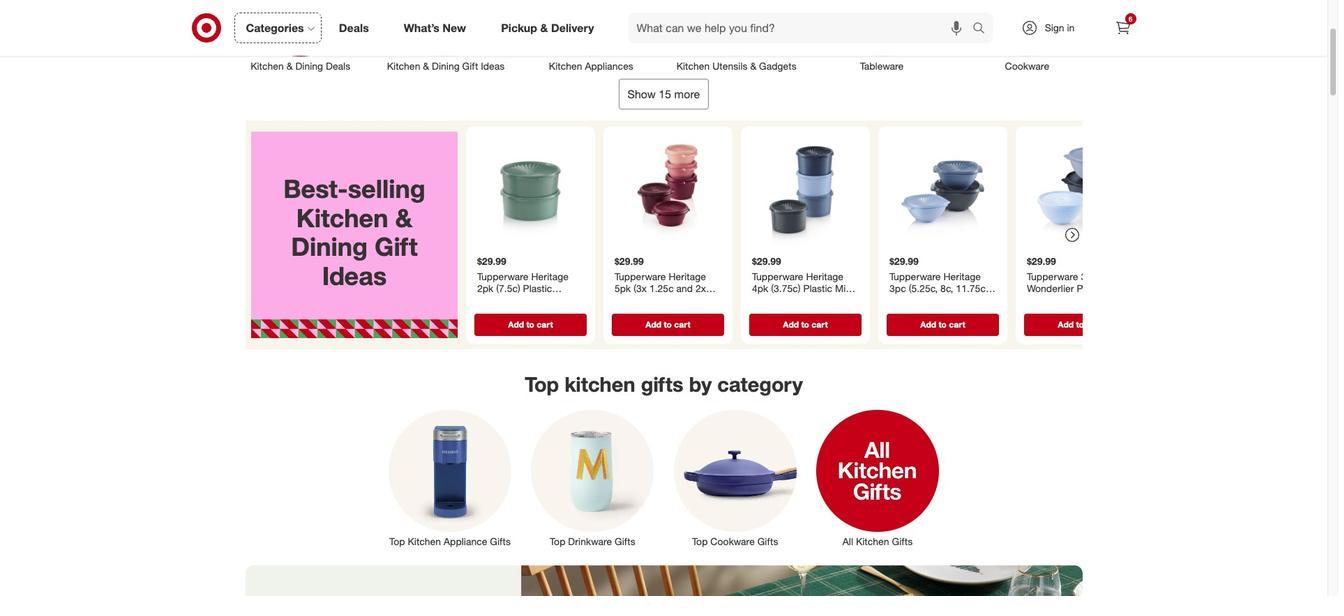 Task type: vqa. For each thing, say whether or not it's contained in the screenshot.
$14.99
no



Task type: locate. For each thing, give the bounding box(es) containing it.
plastic
[[523, 282, 552, 294], [803, 282, 832, 294], [1077, 282, 1106, 294], [890, 295, 919, 306]]

add for $29.99 tupperware heritage 3pc (5.25c, 8c, 11.75c) plastic food storage container set blue
[[921, 319, 936, 329]]

set for (3.75c)
[[791, 295, 806, 306]]

add to cart for tupperware heritage 3pc (5.25c, 8c, 11.75c) plastic food storage container set blue
[[921, 319, 965, 329]]

cart up 'top kitchen gifts by category'
[[674, 319, 690, 329]]

top drinkware gifts
[[550, 536, 636, 548]]

3 add to cart from the left
[[783, 319, 828, 329]]

food down (5.25c,
[[921, 295, 944, 306]]

1 horizontal spatial canister
[[752, 295, 789, 306]]

8c,
[[941, 282, 953, 294]]

3pc
[[1081, 270, 1098, 282], [890, 282, 906, 294]]

sign
[[1045, 22, 1065, 34]]

carousel region
[[245, 120, 1145, 361]]

tupperware up (5.25c,
[[890, 270, 941, 282]]

to down '$29.99 tupperware heritage 4pk (3.75c) plastic mini canister set blue' at the right of page
[[801, 319, 809, 329]]

$29.99 inside the $29.99 tupperware 3pc wonderlier plastic food storage bowls blue
[[1027, 255, 1056, 267]]

3 add from the left
[[783, 319, 799, 329]]

canister inside $29.99 tupperware heritage 2pk (7.5c) plastic cookie canister set green
[[511, 295, 547, 306]]

set down (3.75c)
[[791, 295, 806, 306]]

1 $29.99 from the left
[[477, 255, 506, 267]]

plastic up container
[[890, 295, 919, 306]]

1 cart from the left
[[537, 319, 553, 329]]

pickup
[[501, 21, 538, 35]]

0 vertical spatial gift
[[462, 60, 478, 72]]

$29.99 inside $29.99 tupperware heritage 3pc (5.25c, 8c, 11.75c) plastic food storage container set blue
[[890, 255, 919, 267]]

4 gifts from the left
[[892, 536, 913, 548]]

dining for gift
[[432, 60, 460, 72]]

3 to from the left
[[801, 319, 809, 329]]

gift
[[462, 60, 478, 72], [375, 232, 418, 262]]

0 horizontal spatial food
[[921, 295, 944, 306]]

in
[[1068, 22, 1075, 34]]

4 $29.99 from the left
[[890, 255, 919, 267]]

1 horizontal spatial set
[[791, 295, 806, 306]]

ideas
[[481, 60, 505, 72], [322, 260, 387, 291]]

selling
[[348, 174, 425, 204]]

set
[[550, 295, 565, 306], [791, 295, 806, 306], [935, 307, 950, 319]]

cart
[[537, 319, 553, 329], [674, 319, 690, 329], [812, 319, 828, 329], [949, 319, 965, 329], [1087, 319, 1103, 329]]

add to cart
[[508, 319, 553, 329], [646, 319, 690, 329], [783, 319, 828, 329], [921, 319, 965, 329], [1058, 319, 1103, 329]]

gifts
[[641, 372, 684, 397]]

add to cart up 'top kitchen gifts by category'
[[646, 319, 690, 329]]

$29.99 tupperware 3pc wonderlier plastic food storage bowls blue
[[1027, 255, 1131, 306]]

$29.99 for $29.99 tupperware 3pc wonderlier plastic food storage bowls blue
[[1027, 255, 1056, 267]]

1 vertical spatial food
[[921, 295, 944, 306]]

5 add to cart from the left
[[1058, 319, 1103, 329]]

more
[[675, 87, 700, 101]]

add to cart down container
[[921, 319, 965, 329]]

canister down '(7.5c)'
[[511, 295, 547, 306]]

add to cart button up 'top kitchen gifts by category'
[[612, 313, 724, 336]]

kitchen
[[565, 372, 636, 397]]

cart down bowls
[[1087, 319, 1103, 329]]

0 horizontal spatial blue
[[809, 295, 828, 306]]

kitchen appliances link
[[524, 0, 659, 73]]

add for $29.99 tupperware 3pc wonderlier plastic food storage bowls blue
[[1058, 319, 1074, 329]]

tableware
[[860, 60, 904, 72]]

4 add from the left
[[921, 319, 936, 329]]

container
[[890, 307, 932, 319]]

add for $29.99 tupperware heritage 4pk (3.75c) plastic mini canister set blue
[[783, 319, 799, 329]]

4pk
[[752, 282, 768, 294]]

tupperware up '(7.5c)'
[[477, 270, 528, 282]]

$29.99 inside '$29.99 tupperware heritage 4pk (3.75c) plastic mini canister set blue'
[[752, 255, 781, 267]]

1 horizontal spatial storage
[[1027, 295, 1061, 306]]

to down $29.99 tupperware heritage 2pk (7.5c) plastic cookie canister set green
[[526, 319, 534, 329]]

1 tupperware from the left
[[477, 270, 528, 282]]

0 horizontal spatial storage
[[947, 295, 981, 306]]

gifts for all kitchen gifts
[[892, 536, 913, 548]]

add down container
[[921, 319, 936, 329]]

set right cookie
[[550, 295, 565, 306]]

4 cart from the left
[[949, 319, 965, 329]]

dining down best-
[[291, 232, 368, 262]]

add down bowls
[[1058, 319, 1074, 329]]

1 gifts from the left
[[490, 536, 511, 548]]

deals up kitchen & dining deals
[[339, 21, 369, 35]]

2 horizontal spatial set
[[935, 307, 950, 319]]

cookie
[[477, 295, 508, 306]]

tupperware inside $29.99 tupperware heritage 3pc (5.25c, 8c, 11.75c) plastic food storage container set blue
[[890, 270, 941, 282]]

tableware link
[[815, 0, 949, 73]]

add to cart down (3.75c)
[[783, 319, 828, 329]]

3pc up bowls
[[1081, 270, 1098, 282]]

canister
[[511, 295, 547, 306], [752, 295, 789, 306]]

0 horizontal spatial ideas
[[322, 260, 387, 291]]

kitchen inside kitchen & dining deals link
[[251, 60, 284, 72]]

0 vertical spatial food
[[1109, 282, 1131, 294]]

cart down '$29.99 tupperware heritage 4pk (3.75c) plastic mini canister set blue' at the right of page
[[812, 319, 828, 329]]

0 horizontal spatial set
[[550, 295, 565, 306]]

gadgets
[[759, 60, 797, 72]]

$29.99 for $29.99 tupperware heritage 4pk (3.75c) plastic mini canister set blue
[[752, 255, 781, 267]]

& for kitchen & dining gift ideas
[[423, 60, 429, 72]]

add to cart button down '(7.5c)'
[[474, 313, 587, 336]]

dining down the "what's new" link on the left top of the page
[[432, 60, 460, 72]]

5 $29.99 from the left
[[1027, 255, 1056, 267]]

to for tupperware 3pc wonderlier plastic food storage bowls blue
[[1076, 319, 1084, 329]]

tupperware heritage 5pk (3x 1.25c and 2x 2.5c) plastic food storage container set red image
[[609, 132, 727, 250]]

add for $29.99 tupperware heritage 2pk (7.5c) plastic cookie canister set green
[[508, 319, 524, 329]]

1 canister from the left
[[511, 295, 547, 306]]

tupperware up (3.75c)
[[752, 270, 803, 282]]

to down 8c,
[[939, 319, 947, 329]]

wonderlier
[[1027, 282, 1074, 294]]

tupperware inside the $29.99 tupperware 3pc wonderlier plastic food storage bowls blue
[[1027, 270, 1078, 282]]

deals down deals link
[[326, 60, 351, 72]]

blue
[[809, 295, 828, 306], [1093, 295, 1113, 306], [953, 307, 972, 319]]

add up gifts
[[646, 319, 661, 329]]

3 tupperware from the left
[[890, 270, 941, 282]]

show 15 more
[[628, 87, 700, 101]]

set inside '$29.99 tupperware heritage 4pk (3.75c) plastic mini canister set blue'
[[791, 295, 806, 306]]

$29.99 inside $29.99 tupperware heritage 2pk (7.5c) plastic cookie canister set green
[[477, 255, 506, 267]]

tupperware for plastic
[[1027, 270, 1078, 282]]

5 to from the left
[[1076, 319, 1084, 329]]

add to cart for tupperware heritage 2pk (7.5c) plastic cookie canister set green
[[508, 319, 553, 329]]

0 horizontal spatial cookware
[[711, 536, 755, 548]]

1 to from the left
[[526, 319, 534, 329]]

1 horizontal spatial blue
[[953, 307, 972, 319]]

2pk
[[477, 282, 493, 294]]

4 to from the left
[[939, 319, 947, 329]]

cart for $29.99 tupperware heritage 3pc (5.25c, 8c, 11.75c) plastic food storage container set blue
[[949, 319, 965, 329]]

top for top drinkware gifts
[[550, 536, 566, 548]]

canister inside '$29.99 tupperware heritage 4pk (3.75c) plastic mini canister set blue'
[[752, 295, 789, 306]]

3pc inside the $29.99 tupperware 3pc wonderlier plastic food storage bowls blue
[[1081, 270, 1098, 282]]

set inside $29.99 tupperware heritage 2pk (7.5c) plastic cookie canister set green
[[550, 295, 565, 306]]

1 horizontal spatial 3pc
[[1081, 270, 1098, 282]]

new
[[443, 21, 466, 35]]

1 vertical spatial ideas
[[322, 260, 387, 291]]

add to cart down $29.99 tupperware heritage 2pk (7.5c) plastic cookie canister set green
[[508, 319, 553, 329]]

add to cart down bowls
[[1058, 319, 1103, 329]]

storage down wonderlier
[[1027, 295, 1061, 306]]

2 storage from the left
[[1027, 295, 1061, 306]]

1 horizontal spatial heritage
[[806, 270, 843, 282]]

1 horizontal spatial gift
[[462, 60, 478, 72]]

add to cart button down bowls
[[1024, 313, 1137, 336]]

2 horizontal spatial heritage
[[944, 270, 981, 282]]

add
[[508, 319, 524, 329], [646, 319, 661, 329], [783, 319, 799, 329], [921, 319, 936, 329], [1058, 319, 1074, 329]]

tupperware for (3.75c)
[[752, 270, 803, 282]]

1 add from the left
[[508, 319, 524, 329]]

3 $29.99 from the left
[[752, 255, 781, 267]]

storage down 11.75c)
[[947, 295, 981, 306]]

gifts
[[490, 536, 511, 548], [615, 536, 636, 548], [758, 536, 779, 548], [892, 536, 913, 548]]

1 horizontal spatial cookware
[[1006, 60, 1050, 72]]

$29.99 link
[[609, 132, 727, 311]]

dining for deals
[[296, 60, 323, 72]]

top for top kitchen appliance gifts
[[389, 536, 405, 548]]

2 heritage from the left
[[806, 270, 843, 282]]

5 add to cart button from the left
[[1024, 313, 1137, 336]]

3pc left (5.25c,
[[890, 282, 906, 294]]

heritage inside $29.99 tupperware heritage 3pc (5.25c, 8c, 11.75c) plastic food storage container set blue
[[944, 270, 981, 282]]

gift inside kitchen & dining gift ideas link
[[462, 60, 478, 72]]

0 vertical spatial cookware
[[1006, 60, 1050, 72]]

1 heritage from the left
[[531, 270, 568, 282]]

tupperware inside $29.99 tupperware heritage 2pk (7.5c) plastic cookie canister set green
[[477, 270, 528, 282]]

set inside $29.99 tupperware heritage 3pc (5.25c, 8c, 11.75c) plastic food storage container set blue
[[935, 307, 950, 319]]

3 add to cart button from the left
[[749, 313, 862, 336]]

add to cart button down 8c,
[[887, 313, 999, 336]]

ideas inside the best-selling kitchen & dining gift ideas
[[322, 260, 387, 291]]

deals
[[339, 21, 369, 35], [326, 60, 351, 72]]

$29.99
[[477, 255, 506, 267], [615, 255, 644, 267], [752, 255, 781, 267], [890, 255, 919, 267], [1027, 255, 1056, 267]]

add to cart button for $29.99 tupperware heritage 2pk (7.5c) plastic cookie canister set green
[[474, 313, 587, 336]]

food
[[1109, 282, 1131, 294], [921, 295, 944, 306]]

kitchen utensils & gadgets link
[[670, 0, 804, 73]]

1 add to cart button from the left
[[474, 313, 587, 336]]

cart for $29.99 tupperware 3pc wonderlier plastic food storage bowls blue
[[1087, 319, 1103, 329]]

add to cart button
[[474, 313, 587, 336], [612, 313, 724, 336], [749, 313, 862, 336], [887, 313, 999, 336], [1024, 313, 1137, 336]]

heritage inside '$29.99 tupperware heritage 4pk (3.75c) plastic mini canister set blue'
[[806, 270, 843, 282]]

to up 'top kitchen gifts by category'
[[664, 319, 672, 329]]

kitchen inside the best-selling kitchen & dining gift ideas
[[296, 203, 388, 233]]

tupperware
[[477, 270, 528, 282], [752, 270, 803, 282], [890, 270, 941, 282], [1027, 270, 1078, 282]]

plastic up bowls
[[1077, 282, 1106, 294]]

top
[[525, 372, 559, 397], [389, 536, 405, 548], [550, 536, 566, 548], [692, 536, 708, 548]]

add to cart button for $29.99 tupperware 3pc wonderlier plastic food storage bowls blue
[[1024, 313, 1137, 336]]

canister down 4pk
[[752, 295, 789, 306]]

dining
[[296, 60, 323, 72], [432, 60, 460, 72], [291, 232, 368, 262]]

2 horizontal spatial blue
[[1093, 295, 1113, 306]]

(3.75c)
[[771, 282, 801, 294]]

tupperware heritage 3pc (5.25c, 8c, 11.75c) plastic food storage container set blue image
[[884, 132, 1002, 250]]

heritage
[[531, 270, 568, 282], [806, 270, 843, 282], [944, 270, 981, 282]]

kitchen
[[251, 60, 284, 72], [387, 60, 421, 72], [549, 60, 583, 72], [677, 60, 710, 72], [296, 203, 388, 233], [408, 536, 441, 548], [856, 536, 890, 548]]

3 gifts from the left
[[758, 536, 779, 548]]

add to cart button for $29.99 tupperware heritage 3pc (5.25c, 8c, 11.75c) plastic food storage container set blue
[[887, 313, 999, 336]]

tupperware inside '$29.99 tupperware heritage 4pk (3.75c) plastic mini canister set blue'
[[752, 270, 803, 282]]

6
[[1129, 15, 1133, 23]]

4 add to cart button from the left
[[887, 313, 999, 336]]

plastic right '(7.5c)'
[[523, 282, 552, 294]]

storage
[[947, 295, 981, 306], [1027, 295, 1061, 306]]

sign in link
[[1010, 13, 1097, 43]]

gift down the selling
[[375, 232, 418, 262]]

plastic left the mini
[[803, 282, 832, 294]]

1 storage from the left
[[947, 295, 981, 306]]

1 vertical spatial gift
[[375, 232, 418, 262]]

5 add from the left
[[1058, 319, 1074, 329]]

appliance
[[444, 536, 487, 548]]

2 cart from the left
[[674, 319, 690, 329]]

3 cart from the left
[[812, 319, 828, 329]]

add down (3.75c)
[[783, 319, 799, 329]]

5 cart from the left
[[1087, 319, 1103, 329]]

categories link
[[234, 13, 322, 43]]

canister for (3.75c)
[[752, 295, 789, 306]]

cart down $29.99 tupperware heritage 2pk (7.5c) plastic cookie canister set green
[[537, 319, 553, 329]]

1 add to cart from the left
[[508, 319, 553, 329]]

1 horizontal spatial food
[[1109, 282, 1131, 294]]

0 horizontal spatial canister
[[511, 295, 547, 306]]

0 horizontal spatial heritage
[[531, 270, 568, 282]]

2 canister from the left
[[752, 295, 789, 306]]

heritage inside $29.99 tupperware heritage 2pk (7.5c) plastic cookie canister set green
[[531, 270, 568, 282]]

&
[[541, 21, 548, 35], [287, 60, 293, 72], [423, 60, 429, 72], [751, 60, 757, 72], [395, 203, 412, 233]]

top cookware gifts link
[[664, 407, 807, 550]]

add down '(7.5c)'
[[508, 319, 524, 329]]

4 add to cart from the left
[[921, 319, 965, 329]]

to down bowls
[[1076, 319, 1084, 329]]

tupperware up wonderlier
[[1027, 270, 1078, 282]]

4 tupperware from the left
[[1027, 270, 1078, 282]]

cart down 8c,
[[949, 319, 965, 329]]

tupperware for (5.25c,
[[890, 270, 941, 282]]

dining inside the best-selling kitchen & dining gift ideas
[[291, 232, 368, 262]]

0 horizontal spatial 3pc
[[890, 282, 906, 294]]

categories
[[246, 21, 304, 35]]

top for top cookware gifts
[[692, 536, 708, 548]]

0 horizontal spatial gift
[[375, 232, 418, 262]]

2 tupperware from the left
[[752, 270, 803, 282]]

green
[[477, 307, 504, 319]]

2 gifts from the left
[[615, 536, 636, 548]]

tupperware heritage 2pk (7.5c) plastic cookie canister set green image
[[472, 132, 589, 250]]

appliances
[[585, 60, 634, 72]]

dining down categories 'link'
[[296, 60, 323, 72]]

food right wonderlier
[[1109, 282, 1131, 294]]

& for pickup & delivery
[[541, 21, 548, 35]]

2 $29.99 from the left
[[615, 255, 644, 267]]

0 vertical spatial ideas
[[481, 60, 505, 72]]

gift down new
[[462, 60, 478, 72]]

kitchen & dining gift ideas
[[387, 60, 505, 72]]

top kitchen appliance gifts link
[[379, 407, 522, 550]]

3 heritage from the left
[[944, 270, 981, 282]]

set down 8c,
[[935, 307, 950, 319]]

to
[[526, 319, 534, 329], [664, 319, 672, 329], [801, 319, 809, 329], [939, 319, 947, 329], [1076, 319, 1084, 329]]

gifts for top drinkware gifts
[[615, 536, 636, 548]]

add to cart button down (3.75c)
[[749, 313, 862, 336]]

(5.25c,
[[909, 282, 938, 294]]

$29.99 tupperware heritage 3pc (5.25c, 8c, 11.75c) plastic food storage container set blue
[[890, 255, 989, 319]]

cookware
[[1006, 60, 1050, 72], [711, 536, 755, 548]]



Task type: describe. For each thing, give the bounding box(es) containing it.
storage inside $29.99 tupperware heritage 3pc (5.25c, 8c, 11.75c) plastic food storage container set blue
[[947, 295, 981, 306]]

kitchen inside kitchen utensils & gadgets link
[[677, 60, 710, 72]]

sign in
[[1045, 22, 1075, 34]]

tupperware 3pc wonderlier plastic food storage bowls blue image
[[1022, 132, 1140, 250]]

What can we help you find? suggestions appear below search field
[[629, 13, 976, 43]]

1 vertical spatial deals
[[326, 60, 351, 72]]

pickup & delivery link
[[489, 13, 612, 43]]

1 vertical spatial cookware
[[711, 536, 755, 548]]

kitchen inside all kitchen gifts link
[[856, 536, 890, 548]]

top for top kitchen gifts by category
[[525, 372, 559, 397]]

bowls
[[1064, 295, 1090, 306]]

$29.99 for $29.99 tupperware heritage 3pc (5.25c, 8c, 11.75c) plastic food storage container set blue
[[890, 255, 919, 267]]

heritage for tupperware heritage 4pk (3.75c) plastic mini canister set blue
[[806, 270, 843, 282]]

3pc inside $29.99 tupperware heritage 3pc (5.25c, 8c, 11.75c) plastic food storage container set blue
[[890, 282, 906, 294]]

top cookware gifts
[[692, 536, 779, 548]]

show
[[628, 87, 656, 101]]

kitchen inside top kitchen appliance gifts link
[[408, 536, 441, 548]]

to for tupperware heritage 4pk (3.75c) plastic mini canister set blue
[[801, 319, 809, 329]]

mini
[[835, 282, 853, 294]]

plastic inside $29.99 tupperware heritage 3pc (5.25c, 8c, 11.75c) plastic food storage container set blue
[[890, 295, 919, 306]]

to for tupperware heritage 3pc (5.25c, 8c, 11.75c) plastic food storage container set blue
[[939, 319, 947, 329]]

gifts for top cookware gifts
[[758, 536, 779, 548]]

by
[[689, 372, 712, 397]]

kitchen & dining deals link
[[233, 0, 368, 73]]

show 15 more button
[[619, 79, 709, 109]]

& for kitchen & dining deals
[[287, 60, 293, 72]]

delivery
[[551, 21, 594, 35]]

kitchen utensils & gadgets
[[677, 60, 797, 72]]

search button
[[966, 13, 1000, 46]]

canister for (7.5c)
[[511, 295, 547, 306]]

& inside the best-selling kitchen & dining gift ideas
[[395, 203, 412, 233]]

best-
[[283, 174, 348, 204]]

2 add to cart from the left
[[646, 319, 690, 329]]

blue inside $29.99 tupperware heritage 3pc (5.25c, 8c, 11.75c) plastic food storage container set blue
[[953, 307, 972, 319]]

set for (7.5c)
[[550, 295, 565, 306]]

food inside $29.99 tupperware heritage 3pc (5.25c, 8c, 11.75c) plastic food storage container set blue
[[921, 295, 944, 306]]

kitchen inside kitchen & dining gift ideas link
[[387, 60, 421, 72]]

best-selling kitchen & dining gift ideas
[[283, 174, 425, 291]]

top kitchen gifts by category
[[525, 372, 803, 397]]

0 vertical spatial deals
[[339, 21, 369, 35]]

$29.99 for $29.99 tupperware heritage 2pk (7.5c) plastic cookie canister set green
[[477, 255, 506, 267]]

cart for $29.99 tupperware heritage 4pk (3.75c) plastic mini canister set blue
[[812, 319, 828, 329]]

category
[[718, 372, 803, 397]]

what's new
[[404, 21, 466, 35]]

heritage for tupperware heritage 3pc (5.25c, 8c, 11.75c) plastic food storage container set blue
[[944, 270, 981, 282]]

11.75c)
[[956, 282, 989, 294]]

2 to from the left
[[664, 319, 672, 329]]

add to cart for tupperware 3pc wonderlier plastic food storage bowls blue
[[1058, 319, 1103, 329]]

plastic inside $29.99 tupperware heritage 2pk (7.5c) plastic cookie canister set green
[[523, 282, 552, 294]]

1 horizontal spatial ideas
[[481, 60, 505, 72]]

2 add to cart button from the left
[[612, 313, 724, 336]]

tupperware for (7.5c)
[[477, 270, 528, 282]]

$29.99 tupperware heritage 2pk (7.5c) plastic cookie canister set green
[[477, 255, 568, 319]]

$29.99 for $29.99
[[615, 255, 644, 267]]

utensils
[[713, 60, 748, 72]]

all kitchen gifts
[[843, 536, 913, 548]]

tupperware heritage 4pk (3.75c) plastic mini canister set blue image
[[747, 132, 864, 250]]

top drinkware gifts link
[[522, 407, 664, 550]]

$29.99 tupperware heritage 4pk (3.75c) plastic mini canister set blue
[[752, 255, 853, 306]]

pickup & delivery
[[501, 21, 594, 35]]

all kitchen gifts link
[[807, 407, 949, 550]]

all
[[843, 536, 854, 548]]

6 link
[[1108, 13, 1139, 43]]

plastic inside the $29.99 tupperware 3pc wonderlier plastic food storage bowls blue
[[1077, 282, 1106, 294]]

kitchen inside kitchen appliances link
[[549, 60, 583, 72]]

what's new link
[[392, 13, 484, 43]]

add to cart for tupperware heritage 4pk (3.75c) plastic mini canister set blue
[[783, 319, 828, 329]]

kitchen & dining deals
[[251, 60, 351, 72]]

to for tupperware heritage 2pk (7.5c) plastic cookie canister set green
[[526, 319, 534, 329]]

blue inside the $29.99 tupperware 3pc wonderlier plastic food storage bowls blue
[[1093, 295, 1113, 306]]

kitchen appliances
[[549, 60, 634, 72]]

cookware link
[[961, 0, 1095, 73]]

add to cart button for $29.99 tupperware heritage 4pk (3.75c) plastic mini canister set blue
[[749, 313, 862, 336]]

cart for $29.99 tupperware heritage 2pk (7.5c) plastic cookie canister set green
[[537, 319, 553, 329]]

drinkware
[[568, 536, 612, 548]]

top kitchen appliance gifts
[[389, 536, 511, 548]]

search
[[966, 22, 1000, 36]]

plastic inside '$29.99 tupperware heritage 4pk (3.75c) plastic mini canister set blue'
[[803, 282, 832, 294]]

deals link
[[327, 13, 387, 43]]

food inside the $29.99 tupperware 3pc wonderlier plastic food storage bowls blue
[[1109, 282, 1131, 294]]

(7.5c)
[[496, 282, 520, 294]]

15
[[659, 87, 672, 101]]

2 add from the left
[[646, 319, 661, 329]]

storage inside the $29.99 tupperware 3pc wonderlier plastic food storage bowls blue
[[1027, 295, 1061, 306]]

what's
[[404, 21, 440, 35]]

kitchen & dining gift ideas link
[[379, 0, 513, 73]]

blue inside '$29.99 tupperware heritage 4pk (3.75c) plastic mini canister set blue'
[[809, 295, 828, 306]]

gift inside the best-selling kitchen & dining gift ideas
[[375, 232, 418, 262]]

heritage for tupperware heritage 2pk (7.5c) plastic cookie canister set green
[[531, 270, 568, 282]]



